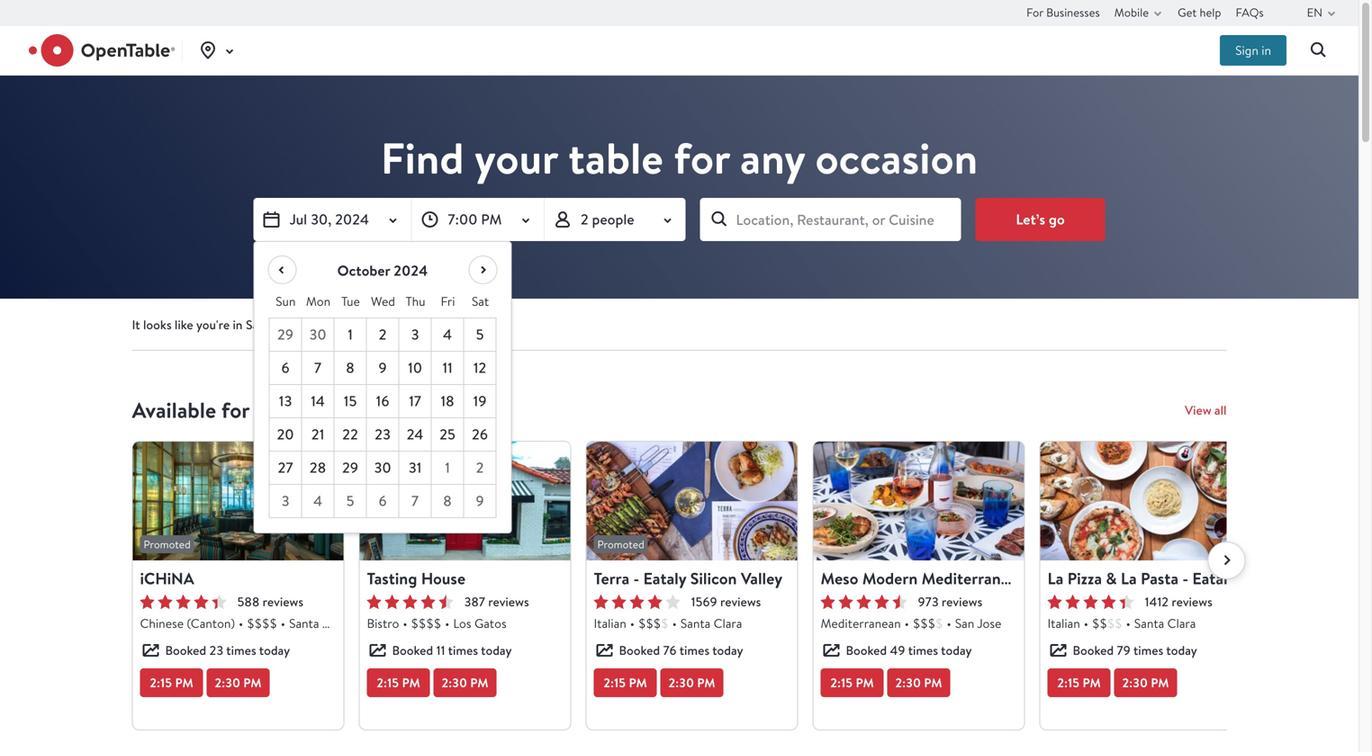 Task type: describe. For each thing, give the bounding box(es) containing it.
wednesday element
[[367, 285, 399, 318]]

588 reviews
[[237, 594, 303, 611]]

18 button
[[432, 385, 464, 419]]

2:30 for meso modern mediterranean
[[895, 675, 921, 692]]

mobile
[[1115, 5, 1149, 20]]

promoted for ichina
[[144, 538, 191, 552]]

los gatos
[[453, 616, 507, 632]]

friday element
[[432, 285, 464, 318]]

reviews for terra
[[720, 594, 761, 611]]

tasting
[[367, 568, 417, 590]]

times for la pizza & la pasta - eataly silicon valley
[[1134, 643, 1164, 660]]

1412 reviews
[[1145, 594, 1213, 611]]

22
[[342, 425, 358, 444]]

lunch
[[255, 396, 306, 425]]

2:30 pm link for terra - eataly silicon valley
[[661, 669, 724, 698]]

30 for rightmost 30 button
[[374, 458, 391, 478]]

21
[[311, 425, 324, 444]]

1 horizontal spatial 29
[[342, 458, 358, 478]]

12
[[473, 358, 487, 378]]

30,
[[311, 210, 332, 229]]

jul 30, 2024
[[290, 210, 369, 229]]

2 for topmost 2 button
[[379, 325, 387, 344]]

jul 30, 2024 button
[[253, 198, 411, 241]]

tasting house
[[367, 568, 466, 590]]

23 inside 23 button
[[375, 425, 391, 444]]

available for lunch now
[[132, 396, 350, 425]]

3 for bottommost 3 button
[[281, 492, 289, 511]]

26
[[472, 425, 488, 444]]

14
[[311, 392, 325, 411]]

0 vertical spatial 8 button
[[335, 352, 367, 385]]

santa clara for terra - eataly silicon valley
[[681, 616, 742, 632]]

today for terra
[[712, 643, 743, 660]]

2:15 pm link for tasting house
[[367, 669, 430, 698]]

reviews for meso
[[942, 594, 983, 611]]

correct?
[[323, 317, 369, 334]]

booked 23 times today
[[165, 643, 290, 660]]

go
[[1049, 210, 1065, 229]]

a photo of tasting house restaurant image
[[360, 442, 570, 561]]

$$$ $ for eataly
[[638, 616, 669, 632]]

1 vertical spatial 5 button
[[335, 485, 367, 519]]

5 for 5 button to the top
[[476, 325, 484, 344]]

sunday element
[[269, 285, 302, 318]]

terra
[[594, 568, 630, 590]]

$ for eataly
[[661, 616, 669, 632]]

0 horizontal spatial 9 button
[[367, 352, 399, 385]]

1 $$ from the left
[[1092, 616, 1107, 632]]

san jose
[[955, 616, 1002, 632]]

14 button
[[302, 385, 335, 419]]

modern
[[862, 568, 918, 590]]

0 horizontal spatial 4 button
[[302, 485, 335, 519]]

2024 inside dropdown button
[[335, 210, 369, 229]]

21 button
[[302, 419, 335, 452]]

promoted for terra - eataly silicon valley
[[597, 538, 644, 552]]

help
[[1200, 5, 1222, 20]]

1 vertical spatial 9 button
[[464, 485, 497, 519]]

not
[[298, 317, 320, 334]]

4.2 stars image
[[1048, 595, 1134, 610]]

2:15 pm for terra - eataly silicon valley
[[604, 675, 647, 692]]

0 vertical spatial 3 button
[[399, 319, 432, 352]]

7:00
[[448, 210, 478, 229]]

2:15 pm link for terra - eataly silicon valley
[[594, 669, 657, 698]]

1 vertical spatial 23
[[209, 643, 223, 660]]

santa for terra - eataly silicon valley
[[681, 616, 711, 632]]

it looks like you're in san jose. not correct?
[[132, 317, 369, 334]]

2:15 pm for tasting house
[[377, 675, 420, 692]]

2:15 pm link for meso modern mediterranean
[[821, 669, 884, 698]]

booked for tasting house
[[392, 643, 433, 660]]

booked 11 times today
[[392, 643, 512, 660]]

1 reviews from the left
[[263, 594, 303, 611]]

2 silicon from the left
[[1240, 568, 1286, 590]]

1 horizontal spatial 6
[[379, 492, 387, 511]]

1 today from the left
[[259, 643, 290, 660]]

1 horizontal spatial san
[[955, 616, 975, 632]]

2:30 pm link for ichina
[[207, 669, 270, 698]]

2:15 pm for meso modern mediterranean
[[831, 675, 874, 692]]

for businesses
[[1027, 5, 1100, 20]]

4 for the rightmost 4 button
[[443, 325, 452, 344]]

2:15 pm link for la pizza & la pasta - eataly silicon valley
[[1048, 669, 1111, 698]]

pasta
[[1141, 568, 1179, 590]]

find your table for any occasion
[[381, 129, 978, 188]]

387 reviews
[[464, 594, 529, 611]]

24
[[407, 425, 424, 444]]

faqs
[[1236, 5, 1264, 20]]

30 for left 30 button
[[309, 325, 327, 344]]

get current location button
[[376, 314, 512, 336]]

0 vertical spatial mediterranean
[[922, 568, 1026, 590]]

businesses
[[1047, 5, 1100, 20]]

15
[[344, 392, 357, 411]]

get current location
[[401, 317, 512, 334]]

2 eataly from the left
[[1193, 568, 1236, 590]]

current
[[425, 317, 465, 334]]

10
[[408, 358, 422, 378]]

2 la from the left
[[1121, 568, 1137, 590]]

79
[[1117, 643, 1131, 660]]

1 valley from the left
[[741, 568, 783, 590]]

0 vertical spatial 1 button
[[335, 319, 367, 352]]

people
[[592, 210, 634, 229]]

you're
[[196, 317, 230, 334]]

find
[[381, 129, 464, 188]]

$$$ for mediterranean
[[913, 616, 936, 632]]

17
[[409, 392, 421, 411]]

1 vertical spatial 8 button
[[432, 485, 464, 519]]

faqs button
[[1236, 0, 1264, 25]]

25
[[440, 425, 456, 444]]

2:15 pm link for ichina
[[140, 669, 203, 698]]

0 vertical spatial for
[[674, 129, 730, 188]]

(canton)
[[187, 616, 235, 632]]

sat
[[472, 293, 489, 310]]

1 vertical spatial 2024
[[394, 261, 428, 281]]

santa for ichina
[[289, 616, 319, 632]]

2:30 pm for la pizza & la pasta - eataly silicon valley
[[1122, 675, 1169, 692]]

2:30 for terra - eataly silicon valley
[[669, 675, 694, 692]]

1 horizontal spatial 7 button
[[399, 485, 432, 519]]

1 silicon from the left
[[690, 568, 737, 590]]

booked for meso modern mediterranean
[[846, 643, 887, 660]]

9 for the bottom the 9 button
[[476, 492, 484, 511]]

get help button
[[1178, 0, 1222, 25]]

1569
[[691, 594, 717, 611]]

1 vertical spatial 1 button
[[432, 452, 464, 485]]

clara for terra - eataly silicon valley
[[714, 616, 742, 632]]

jose
[[977, 616, 1002, 632]]

1 for the topmost 1 button
[[348, 325, 353, 344]]

booked 49 times today
[[846, 643, 972, 660]]

house
[[421, 568, 466, 590]]

973
[[918, 594, 939, 611]]

now
[[311, 396, 350, 425]]

4 for the left 4 button
[[313, 492, 322, 511]]

11 button
[[432, 352, 464, 385]]

4.1 stars image
[[594, 595, 680, 610]]

26 button
[[464, 419, 497, 452]]

0 horizontal spatial mediterranean
[[821, 616, 901, 632]]

clara for la pizza & la pasta - eataly silicon valley
[[1168, 616, 1196, 632]]

7 for "7" button to the right
[[411, 492, 419, 511]]

occasion
[[815, 129, 978, 188]]

2:30 pm link for meso modern mediterranean
[[887, 669, 950, 698]]

1 for the bottommost 1 button
[[445, 458, 450, 478]]

reviews for la
[[1172, 594, 1213, 611]]

1 eataly from the left
[[643, 568, 686, 590]]

0 vertical spatial 29
[[277, 325, 294, 344]]

2:30 pm for tasting house
[[442, 675, 489, 692]]

$ for mediterranean
[[936, 616, 943, 632]]

2 for the rightmost 2 button
[[476, 458, 484, 478]]

october 2024
[[337, 261, 428, 281]]

1 vertical spatial in
[[233, 317, 243, 334]]

sun
[[276, 293, 296, 310]]

2:30 pm link for la pizza & la pasta - eataly silicon valley
[[1114, 669, 1177, 698]]

25 button
[[432, 419, 464, 452]]

booked for ichina
[[165, 643, 206, 660]]

28 button
[[302, 452, 335, 485]]

2:15 for meso modern mediterranean
[[831, 675, 853, 692]]

a photo of terra - eataly silicon valley restaurant image
[[587, 442, 797, 561]]

1 vertical spatial 6 button
[[367, 485, 399, 519]]

get for get current location
[[401, 317, 422, 334]]

meso modern mediterranean
[[821, 568, 1026, 590]]

23 button
[[367, 419, 399, 452]]

available
[[132, 396, 216, 425]]

all
[[1215, 402, 1227, 419]]



Task type: vqa. For each thing, say whether or not it's contained in the screenshot.


Task type: locate. For each thing, give the bounding box(es) containing it.
23 down (canton)
[[209, 643, 223, 660]]

0 horizontal spatial 1 button
[[335, 319, 367, 352]]

2 $ from the left
[[936, 616, 943, 632]]

2:30 pm down booked 23 times today
[[215, 675, 262, 692]]

1 vertical spatial 7
[[411, 492, 419, 511]]

2 today from the left
[[481, 643, 512, 660]]

16 button
[[367, 385, 399, 419]]

30 button down monday element
[[302, 319, 335, 352]]

santa clara for la pizza & la pasta - eataly silicon valley
[[1134, 616, 1196, 632]]

1 vertical spatial 29 button
[[335, 452, 367, 485]]

$$$ $ for mediterranean
[[913, 616, 943, 632]]

$$$ $ down 4.1 stars image on the left bottom
[[638, 616, 669, 632]]

meso
[[821, 568, 859, 590]]

1 $$$$ from the left
[[247, 616, 277, 632]]

san left jose.
[[246, 317, 265, 334]]

15 button
[[335, 385, 367, 419]]

2 $$$$ from the left
[[411, 616, 441, 632]]

2:30 for la pizza & la pasta - eataly silicon valley
[[1122, 675, 1148, 692]]

1 vertical spatial 4 button
[[302, 485, 335, 519]]

1 horizontal spatial silicon
[[1240, 568, 1286, 590]]

italian for la
[[1048, 616, 1080, 632]]

3 clara from the left
[[1168, 616, 1196, 632]]

8 down 25 button
[[443, 492, 452, 511]]

7 button up 14
[[302, 352, 335, 385]]

0 vertical spatial 23
[[375, 425, 391, 444]]

5 button down 22 'button'
[[335, 485, 367, 519]]

saturday element
[[464, 285, 497, 318]]

4.5 stars image down "meso"
[[821, 595, 907, 610]]

4 down 'friday' element
[[443, 325, 452, 344]]

get help
[[1178, 5, 1222, 20]]

0 vertical spatial 6 button
[[270, 352, 302, 385]]

29 left 'not'
[[277, 325, 294, 344]]

2024
[[335, 210, 369, 229], [394, 261, 428, 281]]

1 horizontal spatial 29 button
[[335, 452, 367, 485]]

1 horizontal spatial 30 button
[[367, 452, 399, 485]]

reviews for tasting
[[488, 594, 529, 611]]

today for tasting
[[481, 643, 512, 660]]

a photo of meso modern mediterranean restaurant image
[[814, 442, 1024, 561]]

1 vertical spatial san
[[955, 616, 975, 632]]

2
[[581, 210, 589, 229], [379, 325, 387, 344], [476, 458, 484, 478]]

booked down chinese (canton)
[[165, 643, 206, 660]]

5 booked from the left
[[1073, 643, 1114, 660]]

0 vertical spatial 5
[[476, 325, 484, 344]]

october 2024 grid
[[269, 285, 497, 519]]

2:15 pm link down "bistro"
[[367, 669, 430, 698]]

9 down 26 button
[[476, 492, 484, 511]]

5 2:30 pm link from the left
[[1114, 669, 1177, 698]]

0 horizontal spatial 1
[[348, 325, 353, 344]]

jul
[[290, 210, 307, 229]]

1 horizontal spatial 2 button
[[464, 452, 497, 485]]

4 2:15 pm link from the left
[[821, 669, 884, 698]]

clara for ichina
[[322, 616, 351, 632]]

3 button
[[399, 319, 432, 352], [270, 485, 302, 519]]

tuesday element
[[335, 285, 367, 318]]

4.5 stars image for meso
[[821, 595, 907, 610]]

booked for la pizza & la pasta - eataly silicon valley
[[1073, 643, 1114, 660]]

6 button down 23 button
[[367, 485, 399, 519]]

2 booked from the left
[[392, 643, 433, 660]]

0 vertical spatial 2
[[581, 210, 589, 229]]

29 button down sunday 'element'
[[270, 319, 302, 352]]

2:30 pm link
[[207, 669, 270, 698], [434, 669, 497, 698], [661, 669, 724, 698], [887, 669, 950, 698], [1114, 669, 1177, 698]]

santa down 588 reviews
[[289, 616, 319, 632]]

2:15 pm down the booked 79 times today
[[1057, 675, 1101, 692]]

thursday element
[[399, 285, 432, 318]]

1 horizontal spatial valley
[[1290, 568, 1332, 590]]

1 horizontal spatial la
[[1121, 568, 1137, 590]]

2:15 pm link down the "booked 49 times today"
[[821, 669, 884, 698]]

2:15 pm down booked 76 times today
[[604, 675, 647, 692]]

8 button
[[335, 352, 367, 385], [432, 485, 464, 519]]

2 horizontal spatial santa
[[1134, 616, 1165, 632]]

30 left 31
[[374, 458, 391, 478]]

1 horizontal spatial 9
[[476, 492, 484, 511]]

3 2:15 from the left
[[604, 675, 626, 692]]

1 italian from the left
[[594, 616, 627, 632]]

0 horizontal spatial 3
[[281, 492, 289, 511]]

4 booked from the left
[[846, 643, 887, 660]]

2:15 pm link down booked 76 times today
[[594, 669, 657, 698]]

2:30 for tasting house
[[442, 675, 467, 692]]

0 vertical spatial get
[[1178, 5, 1197, 20]]

view all
[[1185, 402, 1227, 419]]

2:15 down the "booked 49 times today"
[[831, 675, 853, 692]]

1 horizontal spatial 1
[[445, 458, 450, 478]]

11 inside 11 'button'
[[442, 358, 453, 378]]

0 horizontal spatial $$$
[[638, 616, 661, 632]]

7:00 pm
[[448, 210, 502, 229]]

0 horizontal spatial 30 button
[[302, 319, 335, 352]]

$$$$ for ichina
[[247, 616, 277, 632]]

973 reviews
[[918, 594, 983, 611]]

get for get help
[[1178, 5, 1197, 20]]

Please input a Location, Restaurant or Cuisine field
[[700, 198, 961, 241]]

$$$ down 4.1 stars image on the left bottom
[[638, 616, 661, 632]]

2:30 pm down booked 11 times today
[[442, 675, 489, 692]]

2 $$ from the left
[[1107, 616, 1123, 632]]

1 horizontal spatial $
[[936, 616, 943, 632]]

a photo of ichina restaurant image
[[133, 442, 344, 561]]

4.5 stars image for tasting
[[367, 595, 453, 610]]

$$$ down 973
[[913, 616, 936, 632]]

2 2:30 pm from the left
[[442, 675, 489, 692]]

$$ down 4.2 stars image
[[1092, 616, 1107, 632]]

$$$$ down 588 reviews
[[247, 616, 277, 632]]

for left "any"
[[674, 129, 730, 188]]

today for meso
[[941, 643, 972, 660]]

17 button
[[399, 385, 432, 419]]

2 times from the left
[[448, 643, 478, 660]]

1 horizontal spatial italian
[[1048, 616, 1080, 632]]

1 2:30 pm link from the left
[[207, 669, 270, 698]]

4 2:30 pm from the left
[[895, 675, 942, 692]]

1 vertical spatial 3
[[281, 492, 289, 511]]

2 $$$ $ from the left
[[913, 616, 943, 632]]

4 button down 'friday' element
[[432, 319, 464, 352]]

2 2:30 pm link from the left
[[434, 669, 497, 698]]

5 reviews from the left
[[1172, 594, 1213, 611]]

in inside button
[[1262, 42, 1272, 59]]

29 button
[[270, 319, 302, 352], [335, 452, 367, 485]]

2 4.5 stars image from the left
[[821, 595, 907, 610]]

22 button
[[335, 419, 367, 452]]

1 button down tuesday element
[[335, 319, 367, 352]]

7 button down 31
[[399, 485, 432, 519]]

today down gatos
[[481, 643, 512, 660]]

1 horizontal spatial promoted
[[597, 538, 644, 552]]

eataly up 1412 reviews
[[1193, 568, 1236, 590]]

1 horizontal spatial 30
[[374, 458, 391, 478]]

5 2:30 from the left
[[1122, 675, 1148, 692]]

1569 reviews
[[691, 594, 761, 611]]

2:30 for ichina
[[215, 675, 240, 692]]

1 horizontal spatial 23
[[375, 425, 391, 444]]

1 horizontal spatial for
[[674, 129, 730, 188]]

4.5 stars image
[[367, 595, 453, 610], [821, 595, 907, 610]]

1 2:15 pm link from the left
[[140, 669, 203, 698]]

4 today from the left
[[941, 643, 972, 660]]

2:30 pm link down booked 76 times today
[[661, 669, 724, 698]]

monday element
[[302, 285, 335, 318]]

2:30 pm link down booked 11 times today
[[434, 669, 497, 698]]

1 2:15 pm from the left
[[150, 675, 193, 692]]

la right &
[[1121, 568, 1137, 590]]

2 santa clara from the left
[[681, 616, 742, 632]]

0 horizontal spatial 6 button
[[270, 352, 302, 385]]

in right sign
[[1262, 42, 1272, 59]]

tue
[[341, 293, 360, 310]]

0 horizontal spatial 4.5 stars image
[[367, 595, 453, 610]]

fri
[[441, 293, 455, 310]]

italian for terra
[[594, 616, 627, 632]]

2:30 pm down the booked 79 times today
[[1122, 675, 1169, 692]]

en button
[[1307, 0, 1343, 25]]

santa clara down 588 reviews
[[289, 616, 351, 632]]

1 $ from the left
[[661, 616, 669, 632]]

today for la
[[1167, 643, 1197, 660]]

italian down 4.2 stars image
[[1048, 616, 1080, 632]]

1 times from the left
[[226, 643, 256, 660]]

$$$ for eataly
[[638, 616, 661, 632]]

1 horizontal spatial 9 button
[[464, 485, 497, 519]]

santa down 1569
[[681, 616, 711, 632]]

times right 76
[[680, 643, 710, 660]]

1 horizontal spatial 8
[[443, 492, 452, 511]]

2 people
[[581, 210, 634, 229]]

0 vertical spatial 7
[[314, 358, 322, 378]]

in right you're
[[233, 317, 243, 334]]

0 vertical spatial 6
[[281, 358, 290, 378]]

2:15 down chinese
[[150, 675, 172, 692]]

0 horizontal spatial 2
[[379, 325, 387, 344]]

1 horizontal spatial 3
[[411, 325, 419, 344]]

3
[[411, 325, 419, 344], [281, 492, 289, 511]]

2:30 pm link down booked 23 times today
[[207, 669, 270, 698]]

let's go
[[1016, 210, 1065, 229]]

2 valley from the left
[[1290, 568, 1332, 590]]

opentable logo image
[[29, 34, 175, 67]]

18
[[441, 392, 454, 411]]

9 for left the 9 button
[[379, 358, 387, 378]]

1 vertical spatial for
[[221, 396, 249, 425]]

5
[[476, 325, 484, 344], [346, 492, 354, 511]]

$$$$
[[247, 616, 277, 632], [411, 616, 441, 632]]

$ down 973 reviews
[[936, 616, 943, 632]]

0 horizontal spatial 30
[[309, 325, 327, 344]]

0 horizontal spatial 7 button
[[302, 352, 335, 385]]

3 2:30 from the left
[[669, 675, 694, 692]]

1 horizontal spatial 6 button
[[367, 485, 399, 519]]

chinese (canton)
[[140, 616, 235, 632]]

0 horizontal spatial 29 button
[[270, 319, 302, 352]]

today down 1412 reviews
[[1167, 643, 1197, 660]]

1 la from the left
[[1048, 568, 1064, 590]]

2:15 pm
[[150, 675, 193, 692], [377, 675, 420, 692], [604, 675, 647, 692], [831, 675, 874, 692], [1057, 675, 1101, 692]]

santa for la pizza & la pasta - eataly silicon valley
[[1134, 616, 1165, 632]]

booked for terra - eataly silicon valley
[[619, 643, 660, 660]]

2 down 26 button
[[476, 458, 484, 478]]

times down (canton)
[[226, 643, 256, 660]]

1 - from the left
[[634, 568, 640, 590]]

clara left "bistro"
[[322, 616, 351, 632]]

1 vertical spatial 8
[[443, 492, 452, 511]]

1 2:30 from the left
[[215, 675, 240, 692]]

0 vertical spatial san
[[246, 317, 265, 334]]

2 clara from the left
[[714, 616, 742, 632]]

3 times from the left
[[680, 643, 710, 660]]

16
[[376, 392, 389, 411]]

reviews up gatos
[[488, 594, 529, 611]]

1 2:30 pm from the left
[[215, 675, 262, 692]]

29
[[277, 325, 294, 344], [342, 458, 358, 478]]

0 horizontal spatial 4
[[313, 492, 322, 511]]

0 horizontal spatial 2024
[[335, 210, 369, 229]]

3 reviews from the left
[[720, 594, 761, 611]]

booked down "bistro"
[[392, 643, 433, 660]]

0 vertical spatial 2 button
[[367, 319, 399, 352]]

1 horizontal spatial santa clara
[[681, 616, 742, 632]]

0 vertical spatial 11
[[442, 358, 453, 378]]

1 vertical spatial 11
[[436, 643, 445, 660]]

5 2:15 from the left
[[1057, 675, 1080, 692]]

santa clara down 1412
[[1134, 616, 1196, 632]]

2:30 pm for meso modern mediterranean
[[895, 675, 942, 692]]

1 santa clara from the left
[[289, 616, 351, 632]]

4 reviews from the left
[[942, 594, 983, 611]]

2 button down 26
[[464, 452, 497, 485]]

for
[[674, 129, 730, 188], [221, 396, 249, 425]]

1 horizontal spatial 4
[[443, 325, 452, 344]]

$$$
[[638, 616, 661, 632], [913, 616, 936, 632]]

8 button up the 15 on the left bottom of the page
[[335, 352, 367, 385]]

booked
[[165, 643, 206, 660], [392, 643, 433, 660], [619, 643, 660, 660], [846, 643, 887, 660], [1073, 643, 1114, 660]]

2:30 pm for ichina
[[215, 675, 262, 692]]

28
[[310, 458, 326, 478]]

5 2:30 pm from the left
[[1122, 675, 1169, 692]]

sign
[[1236, 42, 1259, 59]]

0 vertical spatial 4 button
[[432, 319, 464, 352]]

2 horizontal spatial clara
[[1168, 616, 1196, 632]]

13 button
[[270, 385, 302, 419]]

1 horizontal spatial santa
[[681, 616, 711, 632]]

mediterranean up 973 reviews
[[922, 568, 1026, 590]]

-
[[634, 568, 640, 590], [1183, 568, 1189, 590]]

today
[[259, 643, 290, 660], [481, 643, 512, 660], [712, 643, 743, 660], [941, 643, 972, 660], [1167, 643, 1197, 660]]

times for tasting house
[[448, 643, 478, 660]]

8 button down 25 button
[[432, 485, 464, 519]]

2:30
[[215, 675, 240, 692], [442, 675, 467, 692], [669, 675, 694, 692], [895, 675, 921, 692], [1122, 675, 1148, 692]]

today down san jose
[[941, 643, 972, 660]]

31 button
[[399, 452, 432, 485]]

19
[[473, 392, 487, 411]]

2:30 down the "booked 49 times today"
[[895, 675, 921, 692]]

2:15 for ichina
[[150, 675, 172, 692]]

2:15 down the booked 79 times today
[[1057, 675, 1080, 692]]

11
[[442, 358, 453, 378], [436, 643, 445, 660]]

3 2:15 pm from the left
[[604, 675, 647, 692]]

2 2:15 pm link from the left
[[367, 669, 430, 698]]

1 vertical spatial 9
[[476, 492, 484, 511]]

1 horizontal spatial clara
[[714, 616, 742, 632]]

times for meso modern mediterranean
[[908, 643, 938, 660]]

0 horizontal spatial 6
[[281, 358, 290, 378]]

$$$$ for tasting house
[[411, 616, 441, 632]]

7
[[314, 358, 322, 378], [411, 492, 419, 511]]

0 horizontal spatial $$$$
[[247, 616, 277, 632]]

2:15 pm down chinese
[[150, 675, 193, 692]]

76
[[663, 643, 677, 660]]

2:15 for tasting house
[[377, 675, 399, 692]]

1 horizontal spatial 5 button
[[464, 319, 497, 352]]

0 horizontal spatial 8 button
[[335, 352, 367, 385]]

2 $$$ from the left
[[913, 616, 936, 632]]

2 2:15 from the left
[[377, 675, 399, 692]]

0 vertical spatial 29 button
[[270, 319, 302, 352]]

0 horizontal spatial la
[[1048, 568, 1064, 590]]

3 button down 27
[[270, 485, 302, 519]]

1 horizontal spatial 4 button
[[432, 319, 464, 352]]

30 down monday element
[[309, 325, 327, 344]]

times for ichina
[[226, 643, 256, 660]]

3 left 'current'
[[411, 325, 419, 344]]

0 horizontal spatial promoted
[[144, 538, 191, 552]]

2:15
[[150, 675, 172, 692], [377, 675, 399, 692], [604, 675, 626, 692], [831, 675, 853, 692], [1057, 675, 1080, 692]]

pizza
[[1068, 568, 1102, 590]]

4 2:15 from the left
[[831, 675, 853, 692]]

5 down 22 'button'
[[346, 492, 354, 511]]

sign in
[[1236, 42, 1272, 59]]

3 2:15 pm link from the left
[[594, 669, 657, 698]]

2:30 pm link for tasting house
[[434, 669, 497, 698]]

view
[[1185, 402, 1212, 419]]

2 - from the left
[[1183, 568, 1189, 590]]

1 clara from the left
[[322, 616, 351, 632]]

3 today from the left
[[712, 643, 743, 660]]

0 vertical spatial 9 button
[[367, 352, 399, 385]]

2:30 down booked 11 times today
[[442, 675, 467, 692]]

6 button
[[270, 352, 302, 385], [367, 485, 399, 519]]

5 2:15 pm from the left
[[1057, 675, 1101, 692]]

1 horizontal spatial 3 button
[[399, 319, 432, 352]]

search icon image
[[1308, 40, 1330, 61]]

24 button
[[399, 419, 432, 452]]

2:15 for la pizza & la pasta - eataly silicon valley
[[1057, 675, 1080, 692]]

la pizza & la pasta - eataly silicon valley
[[1048, 568, 1332, 590]]

thu
[[406, 293, 426, 310]]

2:15 pm for la pizza & la pasta - eataly silicon valley
[[1057, 675, 1101, 692]]

2:15 pm for ichina
[[150, 675, 193, 692]]

1 horizontal spatial 8 button
[[432, 485, 464, 519]]

4.5 stars image down "tasting house"
[[367, 595, 453, 610]]

0 horizontal spatial santa clara
[[289, 616, 351, 632]]

2 horizontal spatial santa clara
[[1134, 616, 1196, 632]]

2 button down wednesday element
[[367, 319, 399, 352]]

wed
[[371, 293, 395, 310]]

get down thu at left top
[[401, 317, 422, 334]]

3 down 27 button
[[281, 492, 289, 511]]

3 2:30 pm link from the left
[[661, 669, 724, 698]]

0 horizontal spatial silicon
[[690, 568, 737, 590]]

4 2:15 pm from the left
[[831, 675, 874, 692]]

like
[[175, 317, 193, 334]]

1 vertical spatial 30 button
[[367, 452, 399, 485]]

for
[[1027, 5, 1044, 20]]

2 left people
[[581, 210, 589, 229]]

mediterranean up 49
[[821, 616, 901, 632]]

1 vertical spatial 5
[[346, 492, 354, 511]]

table
[[568, 129, 663, 188]]

2:30 pm link down the booked 79 times today
[[1114, 669, 1177, 698]]

1 santa from the left
[[289, 616, 319, 632]]

2:15 pm link down chinese
[[140, 669, 203, 698]]

san left jose
[[955, 616, 975, 632]]

promoted up ichina
[[144, 538, 191, 552]]

4 times from the left
[[908, 643, 938, 660]]

view all link
[[1185, 402, 1227, 420]]

0 vertical spatial 7 button
[[302, 352, 335, 385]]

let's
[[1016, 210, 1046, 229]]

ichina
[[140, 568, 194, 590]]

&
[[1106, 568, 1117, 590]]

0 horizontal spatial $
[[661, 616, 669, 632]]

en
[[1307, 5, 1323, 20]]

$$ $$
[[1092, 616, 1123, 632]]

2024 up thu at left top
[[394, 261, 428, 281]]

387
[[464, 594, 485, 611]]

a photo of la pizza & la pasta - eataly silicon valley restaurant image
[[1041, 442, 1251, 561]]

7 for topmost "7" button
[[314, 358, 322, 378]]

4 2:30 pm link from the left
[[887, 669, 950, 698]]

None field
[[700, 198, 961, 241]]

6
[[281, 358, 290, 378], [379, 492, 387, 511]]

2:30 pm
[[215, 675, 262, 692], [442, 675, 489, 692], [669, 675, 716, 692], [895, 675, 942, 692], [1122, 675, 1169, 692]]

0 vertical spatial 5 button
[[464, 319, 497, 352]]

mediterranean
[[922, 568, 1026, 590], [821, 616, 901, 632]]

4 2:30 from the left
[[895, 675, 921, 692]]

2:15 pm down the "booked 49 times today"
[[831, 675, 874, 692]]

29 button right '28'
[[335, 452, 367, 485]]

1 $$$ $ from the left
[[638, 616, 669, 632]]

4 down 28 button
[[313, 492, 322, 511]]

2 promoted from the left
[[597, 538, 644, 552]]

3 santa from the left
[[1134, 616, 1165, 632]]

2 for 2 people
[[581, 210, 589, 229]]

2 2:15 pm from the left
[[377, 675, 420, 692]]

7 up 14
[[314, 358, 322, 378]]

$ up 76
[[661, 616, 669, 632]]

2:30 pm for terra - eataly silicon valley
[[669, 675, 716, 692]]

$$$ $ down 973
[[913, 616, 943, 632]]

chinese
[[140, 616, 184, 632]]

santa clara for ichina
[[289, 616, 351, 632]]

italian down 4.1 stars image on the left bottom
[[594, 616, 627, 632]]

8 up the 15 on the left bottom of the page
[[346, 358, 355, 378]]

5 today from the left
[[1167, 643, 1197, 660]]

1 booked from the left
[[165, 643, 206, 660]]

2 down wednesday element
[[379, 325, 387, 344]]

10 button
[[399, 352, 432, 385]]

5 for 5 button to the bottom
[[346, 492, 354, 511]]

promoted
[[144, 538, 191, 552], [597, 538, 644, 552]]

reviews up san jose
[[942, 594, 983, 611]]

los
[[453, 616, 471, 632]]

promoted up terra
[[597, 538, 644, 552]]

santa
[[289, 616, 319, 632], [681, 616, 711, 632], [1134, 616, 1165, 632]]

0 vertical spatial 3
[[411, 325, 419, 344]]

49
[[890, 643, 905, 660]]

$$ up 79
[[1107, 616, 1123, 632]]

5 times from the left
[[1134, 643, 1164, 660]]

silicon
[[690, 568, 737, 590], [1240, 568, 1286, 590]]

1 vertical spatial 3 button
[[270, 485, 302, 519]]

let's go button
[[976, 198, 1105, 241]]

1 $$$ from the left
[[638, 616, 661, 632]]

clara down 1412 reviews
[[1168, 616, 1196, 632]]

1 horizontal spatial -
[[1183, 568, 1189, 590]]

0 horizontal spatial 3 button
[[270, 485, 302, 519]]

3 santa clara from the left
[[1134, 616, 1196, 632]]

2 reviews from the left
[[488, 594, 529, 611]]

0 horizontal spatial for
[[221, 396, 249, 425]]

1 2:15 from the left
[[150, 675, 172, 692]]

3 for top 3 button
[[411, 325, 419, 344]]

5 2:15 pm link from the left
[[1048, 669, 1111, 698]]

0 horizontal spatial 23
[[209, 643, 223, 660]]

0 horizontal spatial 8
[[346, 358, 355, 378]]

2:15 for terra - eataly silicon valley
[[604, 675, 626, 692]]

20 button
[[270, 419, 302, 452]]

1 vertical spatial 4
[[313, 492, 322, 511]]

your
[[475, 129, 558, 188]]

0 horizontal spatial 9
[[379, 358, 387, 378]]

1 vertical spatial get
[[401, 317, 422, 334]]

eataly
[[643, 568, 686, 590], [1193, 568, 1236, 590]]

booked 76 times today
[[619, 643, 743, 660]]

santa clara down 1569
[[681, 616, 742, 632]]

30 button left 31
[[367, 452, 399, 485]]

any
[[740, 129, 805, 188]]

3 booked from the left
[[619, 643, 660, 660]]

7 down 31 button
[[411, 492, 419, 511]]

1 horizontal spatial 4.5 stars image
[[821, 595, 907, 610]]

1 horizontal spatial 2
[[476, 458, 484, 478]]

9 left 10
[[379, 358, 387, 378]]

1 4.5 stars image from the left
[[367, 595, 453, 610]]

2:15 pm link down the booked 79 times today
[[1048, 669, 1111, 698]]

30
[[309, 325, 327, 344], [374, 458, 391, 478]]

1 horizontal spatial 1 button
[[432, 452, 464, 485]]

6 up the 13
[[281, 358, 290, 378]]

times for terra - eataly silicon valley
[[680, 643, 710, 660]]

italian
[[594, 616, 627, 632], [1048, 616, 1080, 632]]

2 italian from the left
[[1048, 616, 1080, 632]]

get left the help
[[1178, 5, 1197, 20]]

1 promoted from the left
[[144, 538, 191, 552]]

4.3 stars image
[[140, 595, 226, 610]]

0 horizontal spatial get
[[401, 317, 422, 334]]

3 2:30 pm from the left
[[669, 675, 716, 692]]

6 button up the 13
[[270, 352, 302, 385]]

1 right 31 button
[[445, 458, 450, 478]]

gatos
[[475, 616, 507, 632]]

2 santa from the left
[[681, 616, 711, 632]]

2 2:30 from the left
[[442, 675, 467, 692]]

2 horizontal spatial 2
[[581, 210, 589, 229]]



